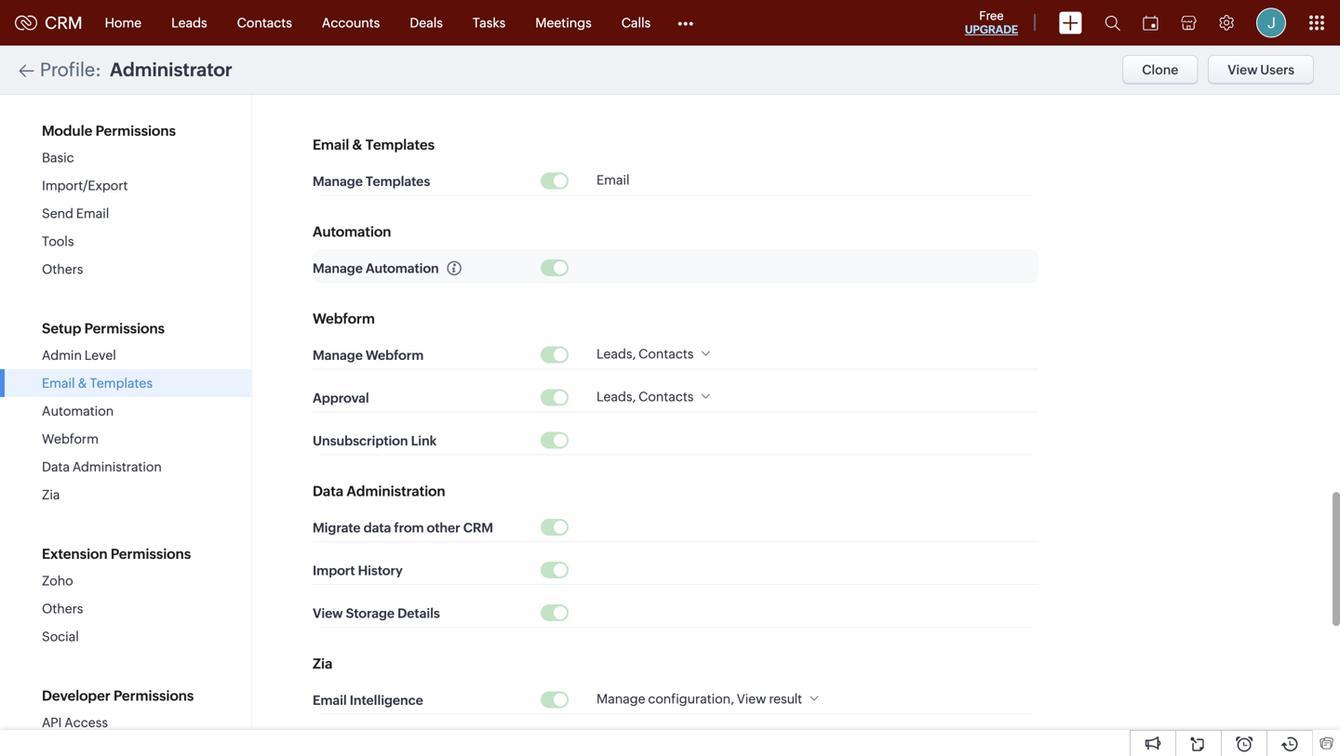 Task type: locate. For each thing, give the bounding box(es) containing it.
webform
[[313, 311, 375, 327], [366, 348, 424, 363], [42, 432, 99, 447]]

manage
[[313, 174, 363, 189], [313, 261, 363, 276], [313, 348, 363, 363], [597, 692, 645, 707]]

data administration up 'data' at the bottom left of page
[[313, 483, 445, 500]]

2 horizontal spatial view
[[1228, 62, 1258, 77]]

leads
[[171, 15, 207, 30]]

extension permissions
[[42, 546, 191, 563]]

0 horizontal spatial &
[[78, 376, 87, 391]]

configuration,
[[648, 692, 734, 707]]

admin level
[[42, 348, 116, 363]]

permissions right extension
[[111, 546, 191, 563]]

permissions for module permissions
[[96, 123, 176, 139]]

social
[[42, 630, 79, 644]]

1 horizontal spatial email & templates
[[313, 137, 435, 153]]

data up extension
[[42, 460, 70, 475]]

view left storage
[[313, 606, 343, 621]]

0 vertical spatial leads, contacts
[[597, 347, 694, 362]]

2 leads, from the top
[[597, 389, 636, 404]]

1 vertical spatial crm
[[463, 521, 493, 536]]

1 horizontal spatial view
[[737, 692, 766, 707]]

leads, contacts
[[597, 347, 694, 362], [597, 389, 694, 404]]

leads,
[[597, 347, 636, 362], [597, 389, 636, 404]]

1 vertical spatial data
[[313, 483, 343, 500]]

free upgrade
[[965, 9, 1018, 36]]

tasks
[[473, 15, 506, 30]]

link
[[411, 434, 437, 449]]

setup
[[42, 321, 81, 337]]

0 vertical spatial webform
[[313, 311, 375, 327]]

create menu image
[[1059, 12, 1082, 34]]

0 vertical spatial automation
[[313, 224, 391, 240]]

others up social
[[42, 602, 83, 617]]

email & templates up manage templates on the left top
[[313, 137, 435, 153]]

&
[[352, 137, 362, 153], [78, 376, 87, 391]]

data up migrate on the bottom of page
[[313, 483, 343, 500]]

0 vertical spatial leads,
[[597, 347, 636, 362]]

zia
[[42, 488, 60, 503], [313, 656, 333, 672]]

1 vertical spatial data administration
[[313, 483, 445, 500]]

manage templates
[[313, 174, 430, 189]]

import
[[313, 564, 355, 579]]

& down admin level
[[78, 376, 87, 391]]

2 vertical spatial templates
[[90, 376, 153, 391]]

administrator
[[110, 59, 232, 80]]

data administration up extension permissions
[[42, 460, 162, 475]]

automation up manage automation
[[313, 224, 391, 240]]

crm right logo
[[45, 13, 82, 32]]

2 vertical spatial webform
[[42, 432, 99, 447]]

0 horizontal spatial administration
[[72, 460, 162, 475]]

administration up extension permissions
[[72, 460, 162, 475]]

permissions right developer on the bottom of the page
[[114, 688, 194, 704]]

1 vertical spatial others
[[42, 602, 83, 617]]

others
[[42, 262, 83, 277], [42, 602, 83, 617]]

manage for manage configuration, view result
[[597, 692, 645, 707]]

manage for manage automation
[[313, 261, 363, 276]]

contacts for manage webform
[[639, 347, 694, 362]]

calls link
[[606, 0, 666, 45]]

webform up approval
[[366, 348, 424, 363]]

administration up migrate data from other crm at the bottom left of the page
[[347, 483, 445, 500]]

1 vertical spatial view
[[313, 606, 343, 621]]

view users
[[1228, 62, 1294, 77]]

home
[[105, 15, 142, 30]]

contacts for approval
[[639, 389, 694, 404]]

1 horizontal spatial administration
[[347, 483, 445, 500]]

manage for manage templates
[[313, 174, 363, 189]]

tools
[[42, 234, 74, 249]]

users
[[1260, 62, 1294, 77]]

0 horizontal spatial email & templates
[[42, 376, 153, 391]]

:
[[95, 59, 101, 80]]

view left result
[[737, 692, 766, 707]]

contacts
[[237, 15, 292, 30], [639, 347, 694, 362], [639, 389, 694, 404]]

0 horizontal spatial data administration
[[42, 460, 162, 475]]

1 vertical spatial email & templates
[[42, 376, 153, 391]]

automation down admin level
[[42, 404, 114, 419]]

templates
[[365, 137, 435, 153], [366, 174, 430, 189], [90, 376, 153, 391]]

permissions down profile : administrator
[[96, 123, 176, 139]]

others down tools
[[42, 262, 83, 277]]

automation
[[313, 224, 391, 240], [366, 261, 439, 276], [42, 404, 114, 419]]

0 vertical spatial contacts
[[237, 15, 292, 30]]

email intelligence
[[313, 693, 423, 708]]

0 vertical spatial view
[[1228, 62, 1258, 77]]

0 vertical spatial crm
[[45, 13, 82, 32]]

1 vertical spatial zia
[[313, 656, 333, 672]]

crm
[[45, 13, 82, 32], [463, 521, 493, 536]]

clone button
[[1122, 55, 1198, 85]]

profile element
[[1245, 0, 1297, 45]]

free
[[979, 9, 1004, 23]]

1 horizontal spatial data
[[313, 483, 343, 500]]

0 horizontal spatial view
[[313, 606, 343, 621]]

storage
[[346, 606, 395, 621]]

0 horizontal spatial zia
[[42, 488, 60, 503]]

0 vertical spatial zia
[[42, 488, 60, 503]]

2 vertical spatial view
[[737, 692, 766, 707]]

zia up email intelligence
[[313, 656, 333, 672]]

profile : administrator
[[40, 59, 232, 80]]

extension
[[42, 546, 108, 563]]

webform up manage webform
[[313, 311, 375, 327]]

& up manage templates on the left top
[[352, 137, 362, 153]]

2 vertical spatial automation
[[42, 404, 114, 419]]

0 vertical spatial others
[[42, 262, 83, 277]]

email & templates
[[313, 137, 435, 153], [42, 376, 153, 391]]

email & templates down 'level'
[[42, 376, 153, 391]]

api
[[42, 716, 62, 731]]

2 leads, contacts from the top
[[597, 389, 694, 404]]

1 leads, contacts from the top
[[597, 347, 694, 362]]

1 vertical spatial webform
[[366, 348, 424, 363]]

crm right "other"
[[463, 521, 493, 536]]

0 vertical spatial data administration
[[42, 460, 162, 475]]

profile image
[[1256, 8, 1286, 38]]

templates down 'level'
[[90, 376, 153, 391]]

0 horizontal spatial data
[[42, 460, 70, 475]]

data
[[42, 460, 70, 475], [313, 483, 343, 500]]

profile
[[40, 59, 95, 80]]

permissions for developer permissions
[[114, 688, 194, 704]]

1 vertical spatial leads, contacts
[[597, 389, 694, 404]]

manage for manage webform
[[313, 348, 363, 363]]

automation down manage templates on the left top
[[366, 261, 439, 276]]

view left users at the top
[[1228, 62, 1258, 77]]

import history
[[313, 564, 403, 579]]

upgrade
[[965, 23, 1018, 36]]

crm link
[[15, 13, 82, 32]]

module permissions
[[42, 123, 176, 139]]

module
[[42, 123, 92, 139]]

view users button
[[1208, 55, 1314, 85]]

1 horizontal spatial data administration
[[313, 483, 445, 500]]

2 vertical spatial contacts
[[639, 389, 694, 404]]

zia up extension
[[42, 488, 60, 503]]

1 vertical spatial leads,
[[597, 389, 636, 404]]

data administration
[[42, 460, 162, 475], [313, 483, 445, 500]]

1 vertical spatial administration
[[347, 483, 445, 500]]

level
[[84, 348, 116, 363]]

1 leads, from the top
[[597, 347, 636, 362]]

templates up manage automation
[[366, 174, 430, 189]]

view inside button
[[1228, 62, 1258, 77]]

search image
[[1105, 15, 1120, 31]]

1 vertical spatial contacts
[[639, 347, 694, 362]]

import/export
[[42, 178, 128, 193]]

contacts link
[[222, 0, 307, 45]]

webform down admin
[[42, 432, 99, 447]]

permissions up 'level'
[[84, 321, 165, 337]]

deals
[[410, 15, 443, 30]]

2 others from the top
[[42, 602, 83, 617]]

from
[[394, 521, 424, 536]]

view
[[1228, 62, 1258, 77], [313, 606, 343, 621], [737, 692, 766, 707]]

0 vertical spatial &
[[352, 137, 362, 153]]

unsubscription link
[[313, 434, 437, 449]]

details
[[397, 606, 440, 621]]

administration
[[72, 460, 162, 475], [347, 483, 445, 500]]

permissions
[[96, 123, 176, 139], [84, 321, 165, 337], [111, 546, 191, 563], [114, 688, 194, 704]]

email
[[313, 137, 349, 153], [597, 173, 630, 188], [76, 206, 109, 221], [42, 376, 75, 391], [313, 693, 347, 708]]

zoho
[[42, 574, 73, 589]]

templates up manage templates on the left top
[[365, 137, 435, 153]]



Task type: vqa. For each thing, say whether or not it's contained in the screenshot.
Campaigns link
no



Task type: describe. For each thing, give the bounding box(es) containing it.
calendar image
[[1143, 15, 1159, 30]]

manage configuration, view result
[[597, 692, 802, 707]]

clone
[[1142, 62, 1178, 77]]

1 horizontal spatial &
[[352, 137, 362, 153]]

1 vertical spatial &
[[78, 376, 87, 391]]

manage webform
[[313, 348, 424, 363]]

home link
[[90, 0, 156, 45]]

migrate data from other crm
[[313, 521, 493, 536]]

0 vertical spatial templates
[[365, 137, 435, 153]]

data
[[363, 521, 391, 536]]

1 horizontal spatial crm
[[463, 521, 493, 536]]

leads, for manage webform
[[597, 347, 636, 362]]

api access
[[42, 716, 108, 731]]

0 vertical spatial data
[[42, 460, 70, 475]]

history
[[358, 564, 403, 579]]

basic
[[42, 150, 74, 165]]

search element
[[1093, 0, 1132, 46]]

access
[[64, 716, 108, 731]]

setup permissions
[[42, 321, 165, 337]]

accounts
[[322, 15, 380, 30]]

developer permissions
[[42, 688, 194, 704]]

leads, contacts for approval
[[597, 389, 694, 404]]

view for view storage details
[[313, 606, 343, 621]]

intelligence
[[350, 693, 423, 708]]

deals link
[[395, 0, 458, 45]]

permissions for extension permissions
[[111, 546, 191, 563]]

1 vertical spatial templates
[[366, 174, 430, 189]]

permissions for setup permissions
[[84, 321, 165, 337]]

admin
[[42, 348, 82, 363]]

leads, contacts for manage webform
[[597, 347, 694, 362]]

1 vertical spatial automation
[[366, 261, 439, 276]]

developer
[[42, 688, 110, 704]]

Other Modules field
[[666, 8, 706, 38]]

unsubscription
[[313, 434, 408, 449]]

leads, for approval
[[597, 389, 636, 404]]

0 vertical spatial email & templates
[[313, 137, 435, 153]]

0 vertical spatial administration
[[72, 460, 162, 475]]

migrate
[[313, 521, 361, 536]]

contacts inside contacts link
[[237, 15, 292, 30]]

approval
[[313, 391, 369, 406]]

send email
[[42, 206, 109, 221]]

view storage details
[[313, 606, 440, 621]]

leads link
[[156, 0, 222, 45]]

create menu element
[[1048, 0, 1093, 45]]

1 others from the top
[[42, 262, 83, 277]]

other
[[427, 521, 460, 536]]

calls
[[621, 15, 651, 30]]

view for view users
[[1228, 62, 1258, 77]]

meetings
[[535, 15, 592, 30]]

accounts link
[[307, 0, 395, 45]]

tasks link
[[458, 0, 520, 45]]

send
[[42, 206, 73, 221]]

logo image
[[15, 15, 37, 30]]

0 horizontal spatial crm
[[45, 13, 82, 32]]

result
[[769, 692, 802, 707]]

manage automation
[[313, 261, 439, 276]]

meetings link
[[520, 0, 606, 45]]

1 horizontal spatial zia
[[313, 656, 333, 672]]



